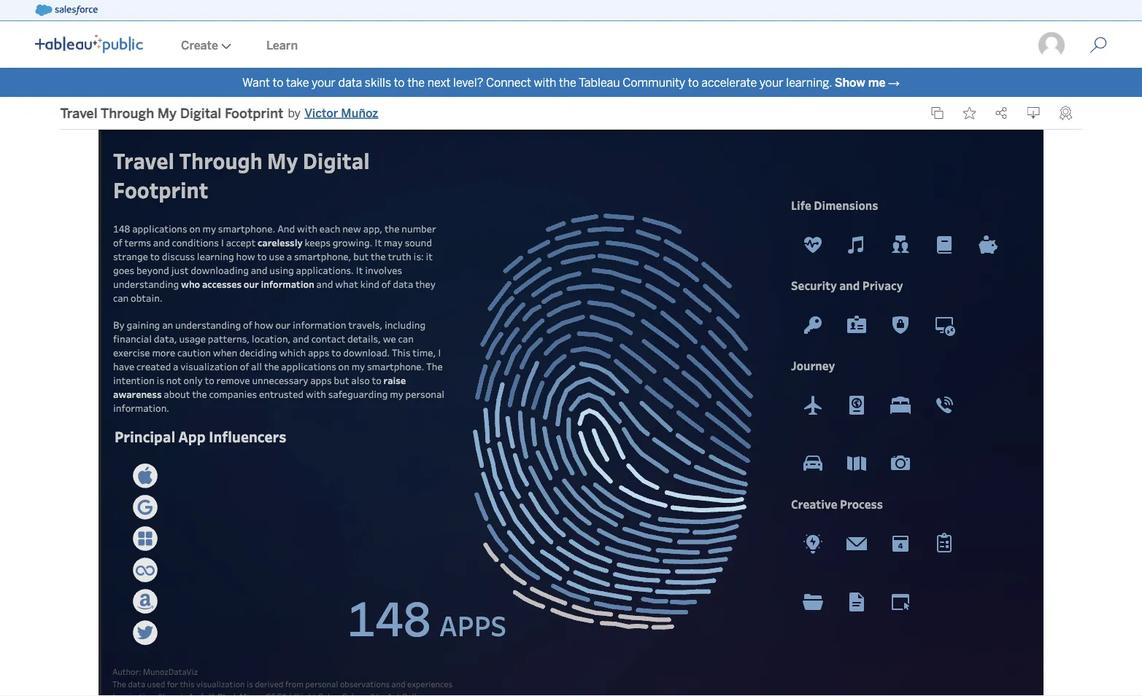 Task type: vqa. For each thing, say whether or not it's contained in the screenshot.
Search icon
no



Task type: locate. For each thing, give the bounding box(es) containing it.
skills
[[365, 76, 391, 89]]

tara.schultz image
[[1037, 31, 1066, 60]]

connect
[[486, 76, 531, 89]]

digital
[[180, 105, 221, 121]]

victor muñoz link
[[304, 104, 378, 122]]

nominate for viz of the day image
[[1059, 106, 1072, 120]]

my
[[157, 105, 177, 121]]

the right the with
[[559, 76, 576, 89]]

victor
[[304, 106, 338, 120]]

go to search image
[[1072, 36, 1125, 54]]

to right skills
[[394, 76, 405, 89]]

accelerate
[[702, 76, 757, 89]]

2 horizontal spatial to
[[688, 76, 699, 89]]

by
[[288, 106, 301, 120]]

next
[[427, 76, 451, 89]]

1 the from the left
[[407, 76, 425, 89]]

want to take your data skills to the next level? connect with the tableau community to accelerate your learning. show me →
[[242, 76, 900, 89]]

through
[[100, 105, 154, 121]]

logo image
[[35, 34, 143, 53]]

0 horizontal spatial your
[[312, 76, 336, 89]]

learn
[[266, 38, 298, 52]]

to
[[273, 76, 283, 89], [394, 76, 405, 89], [688, 76, 699, 89]]

0 horizontal spatial the
[[407, 76, 425, 89]]

the left next
[[407, 76, 425, 89]]

1 horizontal spatial the
[[559, 76, 576, 89]]

me
[[868, 76, 886, 89]]

your right take
[[312, 76, 336, 89]]

travel
[[60, 105, 98, 121]]

show
[[835, 76, 865, 89]]

0 horizontal spatial to
[[273, 76, 283, 89]]

create
[[181, 38, 218, 52]]

to left accelerate
[[688, 76, 699, 89]]

to left take
[[273, 76, 283, 89]]

1 horizontal spatial to
[[394, 76, 405, 89]]

your
[[312, 76, 336, 89], [760, 76, 784, 89]]

the
[[407, 76, 425, 89], [559, 76, 576, 89]]

1 horizontal spatial your
[[760, 76, 784, 89]]

1 your from the left
[[312, 76, 336, 89]]

2 to from the left
[[394, 76, 405, 89]]

your left learning.
[[760, 76, 784, 89]]

2 the from the left
[[559, 76, 576, 89]]



Task type: describe. For each thing, give the bounding box(es) containing it.
data
[[338, 76, 362, 89]]

with
[[534, 76, 556, 89]]

1 to from the left
[[273, 76, 283, 89]]

learn link
[[249, 23, 315, 68]]

footprint
[[225, 105, 283, 121]]

3 to from the left
[[688, 76, 699, 89]]

take
[[286, 76, 309, 89]]

learning.
[[786, 76, 832, 89]]

2 your from the left
[[760, 76, 784, 89]]

→
[[888, 76, 900, 89]]

create button
[[163, 23, 249, 68]]

make a copy image
[[931, 107, 944, 120]]

community
[[623, 76, 685, 89]]

want
[[242, 76, 270, 89]]

muñoz
[[341, 106, 378, 120]]

travel through my digital footprint by victor muñoz
[[60, 105, 378, 121]]

tableau
[[579, 76, 620, 89]]

level?
[[453, 76, 483, 89]]

salesforce logo image
[[35, 4, 98, 16]]

favorite button image
[[963, 107, 976, 120]]

show me link
[[835, 76, 886, 89]]



